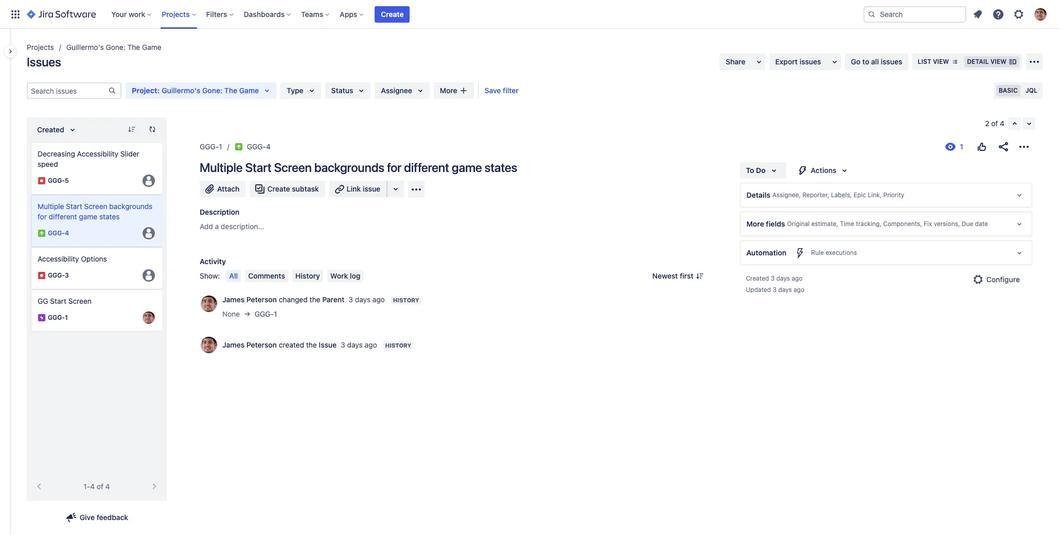 Task type: vqa. For each thing, say whether or not it's contained in the screenshot.
The Screen
yes



Task type: locate. For each thing, give the bounding box(es) containing it.
basic
[[1000, 87, 1019, 94]]

2 issues from the left
[[882, 57, 903, 66]]

view
[[934, 58, 950, 65], [991, 58, 1007, 65]]

peterson left created
[[247, 340, 277, 349]]

multiple down ggg-5 at the left of page
[[38, 202, 64, 211]]

backgrounds inside the improvement 'element'
[[109, 202, 153, 211]]

1 vertical spatial the
[[306, 340, 317, 349]]

link issue
[[347, 184, 381, 193]]

0 vertical spatial improvement image
[[235, 143, 243, 151]]

screen up 'create subtask'
[[274, 160, 312, 175]]

save filter
[[485, 86, 519, 95]]

0 horizontal spatial the
[[128, 43, 140, 52]]

0 horizontal spatial projects
[[27, 43, 54, 52]]

more
[[440, 86, 458, 95], [747, 219, 765, 228]]

improvement image left ggg-4 link
[[235, 143, 243, 151]]

rule
[[812, 249, 825, 256]]

0 vertical spatial bug element
[[31, 142, 163, 195]]

created button
[[31, 122, 85, 138]]

create left the subtask
[[268, 184, 290, 193]]

0 horizontal spatial multiple start screen backgrounds for different game states
[[38, 202, 153, 221]]

more inside more dropdown button
[[440, 86, 458, 95]]

0 vertical spatial ggg-4
[[247, 142, 271, 151]]

james up none
[[223, 295, 245, 304]]

dashboards
[[244, 10, 285, 18]]

1 horizontal spatial 1
[[219, 142, 222, 151]]

1 horizontal spatial created
[[747, 275, 770, 282]]

3 right updated
[[773, 286, 777, 294]]

time
[[841, 220, 855, 228]]

bug image
[[38, 271, 46, 280]]

1 vertical spatial multiple
[[38, 202, 64, 211]]

details element
[[740, 183, 1033, 208]]

1 horizontal spatial for
[[387, 160, 402, 175]]

create subtask
[[268, 184, 319, 193]]

1 vertical spatial create
[[268, 184, 290, 193]]

game
[[452, 160, 482, 175], [79, 212, 97, 221]]

0 horizontal spatial for
[[38, 212, 47, 221]]

peterson for changed the
[[247, 295, 277, 304]]

screen down ggg-3
[[68, 297, 92, 305]]

teams button
[[298, 6, 334, 22]]

actions button
[[791, 162, 858, 179]]

james peterson created the issue 3 days ago
[[223, 340, 377, 349]]

3 down the accessibility options
[[65, 272, 69, 279]]

4 up create subtask button on the top left of page
[[266, 142, 271, 151]]

ggg-5
[[48, 177, 69, 185]]

executions
[[826, 249, 858, 256]]

type
[[287, 86, 304, 95]]

days for james peterson changed the parent 3 days ago
[[355, 295, 371, 304]]

more fields original estimate, time tracking, components, fix versions, due date
[[747, 219, 989, 228]]

0 vertical spatial game
[[142, 43, 162, 52]]

ggg-4
[[247, 142, 271, 151], [48, 229, 69, 237]]

3 right the parent
[[349, 295, 353, 304]]

go to all issues link
[[845, 54, 909, 70]]

1 vertical spatial more
[[747, 219, 765, 228]]

ggg-4 inside the improvement 'element'
[[48, 229, 69, 237]]

0 vertical spatial peterson
[[247, 295, 277, 304]]

1 james from the top
[[223, 295, 245, 304]]

menu bar containing all
[[224, 270, 366, 282]]

2 vertical spatial start
[[50, 297, 66, 305]]

fix
[[925, 220, 933, 228]]

5
[[65, 177, 69, 185]]

gg
[[38, 297, 48, 305]]

projects
[[162, 10, 190, 18], [27, 43, 54, 52]]

1 vertical spatial of
[[97, 482, 103, 491]]

1 down gg start screen
[[65, 314, 68, 322]]

0 vertical spatial gone:
[[106, 43, 126, 52]]

1 horizontal spatial ggg-4
[[247, 142, 271, 151]]

multiple up the attach button at left
[[200, 160, 243, 175]]

view right detail
[[991, 58, 1007, 65]]

2 vertical spatial screen
[[68, 297, 92, 305]]

jira software image
[[27, 8, 96, 20], [27, 8, 96, 20]]

issues right the all
[[882, 57, 903, 66]]

projects inside popup button
[[162, 10, 190, 18]]

0 vertical spatial game
[[452, 160, 482, 175]]

1 horizontal spatial more
[[747, 219, 765, 228]]

james down none
[[223, 340, 245, 349]]

add
[[200, 222, 213, 231]]

game inside guillermo's gone: the game link
[[142, 43, 162, 52]]

slider
[[120, 149, 139, 158]]

multiple start screen backgrounds for different game states down 5
[[38, 202, 153, 221]]

1
[[219, 142, 222, 151], [274, 310, 277, 318], [65, 314, 68, 322]]

1 bug element from the top
[[31, 142, 163, 195]]

0 vertical spatial more
[[440, 86, 458, 95]]

created inside dropdown button
[[37, 125, 64, 134]]

bug element containing decreasing accessibility slider speed
[[31, 142, 163, 195]]

ago for james peterson created the issue 3 days ago
[[365, 340, 377, 349]]

days
[[777, 275, 791, 282], [779, 286, 793, 294], [355, 295, 371, 304], [347, 340, 363, 349]]

fields
[[767, 219, 786, 228]]

days down log
[[355, 295, 371, 304]]

projects up issues
[[27, 43, 54, 52]]

view right list
[[934, 58, 950, 65]]

share
[[726, 57, 746, 66]]

2 horizontal spatial 1
[[274, 310, 277, 318]]

1 vertical spatial peterson
[[247, 340, 277, 349]]

the
[[128, 43, 140, 52], [224, 86, 237, 95]]

1 horizontal spatial the
[[224, 86, 237, 95]]

different up add app image
[[404, 160, 450, 175]]

start down ggg-4 link
[[245, 160, 272, 175]]

1 vertical spatial screen
[[84, 202, 107, 211]]

ggg-1 right epic icon
[[48, 314, 68, 322]]

projects right 'work'
[[162, 10, 190, 18]]

0 horizontal spatial improvement image
[[38, 229, 46, 237]]

1 issues from the left
[[800, 57, 822, 66]]

4 up the accessibility options
[[65, 229, 69, 237]]

1 vertical spatial game
[[79, 212, 97, 221]]

0 horizontal spatial backgrounds
[[109, 202, 153, 211]]

search image
[[868, 10, 877, 18]]

save
[[485, 86, 501, 95]]

ggg-1 inside epic element
[[48, 314, 68, 322]]

3 for james peterson changed the parent 3 days ago
[[349, 295, 353, 304]]

1 horizontal spatial multiple start screen backgrounds for different game states
[[200, 160, 518, 175]]

type button
[[281, 82, 321, 99]]

4 right 2
[[1001, 119, 1005, 128]]

1 horizontal spatial gone:
[[202, 86, 223, 95]]

1 vertical spatial states
[[99, 212, 120, 221]]

for inside multiple start screen backgrounds for different game states
[[38, 212, 47, 221]]

1 vertical spatial accessibility
[[38, 254, 79, 263]]

the left the parent
[[310, 295, 321, 304]]

priority
[[884, 191, 905, 199]]

1 horizontal spatial create
[[381, 10, 404, 18]]

0 vertical spatial different
[[404, 160, 450, 175]]

0 vertical spatial guillermo's
[[66, 43, 104, 52]]

backgrounds
[[315, 160, 385, 175], [109, 202, 153, 211]]

ggg-1
[[200, 142, 222, 151], [255, 310, 277, 318], [48, 314, 68, 322]]

of right "1-"
[[97, 482, 103, 491]]

0 vertical spatial created
[[37, 125, 64, 134]]

more left addicon
[[440, 86, 458, 95]]

1 horizontal spatial backgrounds
[[315, 160, 385, 175]]

0 vertical spatial screen
[[274, 160, 312, 175]]

0 horizontal spatial created
[[37, 125, 64, 134]]

epic image
[[38, 314, 46, 322]]

created up updated
[[747, 275, 770, 282]]

link web pages and more image
[[390, 183, 402, 195]]

1 vertical spatial created
[[747, 275, 770, 282]]

ggg- right epic icon
[[48, 314, 65, 322]]

0 vertical spatial states
[[485, 160, 518, 175]]

reporter,
[[803, 191, 830, 199]]

improvement image up the accessibility options
[[38, 229, 46, 237]]

improvement image
[[235, 143, 243, 151], [38, 229, 46, 237]]

4 up give
[[90, 482, 95, 491]]

screen inside multiple start screen backgrounds for different game states
[[84, 202, 107, 211]]

epic element
[[31, 289, 163, 332]]

1 vertical spatial bug element
[[31, 247, 163, 289]]

game inside multiple start screen backgrounds for different game states
[[79, 212, 97, 221]]

1 down the james peterson changed the parent 3 days ago
[[274, 310, 277, 318]]

1 view from the left
[[934, 58, 950, 65]]

0 vertical spatial multiple
[[200, 160, 243, 175]]

0 horizontal spatial issues
[[800, 57, 822, 66]]

ggg-1 up the attach button at left
[[200, 142, 222, 151]]

feedback
[[97, 513, 128, 522]]

help image
[[993, 8, 1005, 20]]

epic
[[854, 191, 867, 199]]

1 horizontal spatial improvement image
[[235, 143, 243, 151]]

assignee button
[[375, 82, 430, 99]]

for up link web pages and more icon
[[387, 160, 402, 175]]

newest first
[[653, 271, 694, 280]]

1 vertical spatial game
[[239, 86, 259, 95]]

ggg- right bug image
[[48, 177, 65, 185]]

2 bug element from the top
[[31, 247, 163, 289]]

parent
[[323, 295, 345, 304]]

components,
[[884, 220, 923, 228]]

create for create
[[381, 10, 404, 18]]

create right apps popup button
[[381, 10, 404, 18]]

peterson
[[247, 295, 277, 304], [247, 340, 277, 349]]

0 horizontal spatial ggg-1
[[48, 314, 68, 322]]

0 horizontal spatial multiple
[[38, 202, 64, 211]]

2 peterson from the top
[[247, 340, 277, 349]]

actions image
[[1019, 141, 1031, 153]]

0 vertical spatial create
[[381, 10, 404, 18]]

history for issue
[[386, 342, 412, 349]]

start inside epic element
[[50, 297, 66, 305]]

0 horizontal spatial guillermo's
[[66, 43, 104, 52]]

ggg-4 right ggg-1 link
[[247, 142, 271, 151]]

1 horizontal spatial issues
[[882, 57, 903, 66]]

3
[[65, 272, 69, 279], [771, 275, 775, 282], [773, 286, 777, 294], [349, 295, 353, 304], [341, 340, 345, 349]]

0 horizontal spatial gone:
[[106, 43, 126, 52]]

0 horizontal spatial 1
[[65, 314, 68, 322]]

days right issue
[[347, 340, 363, 349]]

different down 5
[[49, 212, 77, 221]]

0 vertical spatial history
[[296, 271, 320, 280]]

0 horizontal spatial create
[[268, 184, 290, 193]]

start inside multiple start screen backgrounds for different game states
[[66, 202, 82, 211]]

2 view from the left
[[991, 58, 1007, 65]]

of
[[992, 119, 999, 128], [97, 482, 103, 491]]

share image
[[998, 141, 1011, 153]]

list box
[[31, 142, 163, 332]]

3 right issue
[[341, 340, 345, 349]]

game left type
[[239, 86, 259, 95]]

banner
[[0, 0, 1060, 29]]

1 horizontal spatial ggg-1
[[200, 142, 222, 151]]

issues right export
[[800, 57, 822, 66]]

1 left ggg-4 link
[[219, 142, 222, 151]]

start down 5
[[66, 202, 82, 211]]

more inside more fields "element"
[[747, 219, 765, 228]]

link
[[347, 184, 361, 193]]

more button
[[434, 82, 474, 99]]

1 vertical spatial for
[[38, 212, 47, 221]]

created inside created 3 days ago updated 3 days ago
[[747, 275, 770, 282]]

list box containing decreasing accessibility slider speed
[[31, 142, 163, 332]]

ggg- up the accessibility options
[[48, 229, 65, 237]]

accessibility left slider
[[77, 149, 119, 158]]

to
[[863, 57, 870, 66]]

more left fields
[[747, 219, 765, 228]]

1 vertical spatial multiple start screen backgrounds for different game states
[[38, 202, 153, 221]]

automation
[[747, 248, 787, 257]]

1 horizontal spatial guillermo's
[[162, 86, 201, 95]]

0 horizontal spatial game
[[142, 43, 162, 52]]

gg start screen
[[38, 297, 92, 305]]

0 horizontal spatial states
[[99, 212, 120, 221]]

show:
[[200, 271, 220, 280]]

jql
[[1026, 87, 1038, 94]]

1 vertical spatial backgrounds
[[109, 202, 153, 211]]

Search issues text field
[[28, 83, 108, 98]]

different inside multiple start screen backgrounds for different game states
[[49, 212, 77, 221]]

your profile and settings image
[[1035, 8, 1048, 20]]

log
[[350, 271, 361, 280]]

ggg-1 right none
[[255, 310, 277, 318]]

give feedback button
[[59, 509, 135, 526]]

the left issue
[[306, 340, 317, 349]]

0 horizontal spatial game
[[79, 212, 97, 221]]

detail
[[968, 58, 990, 65]]

menu bar
[[224, 270, 366, 282]]

a
[[215, 222, 219, 231]]

0 horizontal spatial of
[[97, 482, 103, 491]]

settings image
[[1014, 8, 1026, 20]]

1 peterson from the top
[[247, 295, 277, 304]]

work log button
[[328, 270, 364, 282]]

bug element
[[31, 142, 163, 195], [31, 247, 163, 289]]

1 vertical spatial improvement image
[[38, 229, 46, 237]]

accessibility inside decreasing accessibility slider speed
[[77, 149, 119, 158]]

ago
[[792, 275, 803, 282], [794, 286, 805, 294], [373, 295, 385, 304], [365, 340, 377, 349]]

guillermo's right projects link
[[66, 43, 104, 52]]

copy link to issue image
[[269, 142, 277, 150]]

1 vertical spatial the
[[224, 86, 237, 95]]

decreasing accessibility slider speed
[[38, 149, 139, 168]]

projects for projects link
[[27, 43, 54, 52]]

of right 2
[[992, 119, 999, 128]]

guillermo's right :
[[162, 86, 201, 95]]

peterson for created the
[[247, 340, 277, 349]]

0 horizontal spatial view
[[934, 58, 950, 65]]

0 vertical spatial accessibility
[[77, 149, 119, 158]]

created for created 3 days ago updated 3 days ago
[[747, 275, 770, 282]]

1 horizontal spatial different
[[404, 160, 450, 175]]

1 horizontal spatial projects
[[162, 10, 190, 18]]

gone:
[[106, 43, 126, 52], [202, 86, 223, 95]]

the
[[310, 295, 321, 304], [306, 340, 317, 349]]

status
[[332, 86, 354, 95]]

bug element containing accessibility options
[[31, 247, 163, 289]]

go
[[852, 57, 861, 66]]

screen down decreasing accessibility slider speed
[[84, 202, 107, 211]]

to do
[[747, 166, 766, 175]]

1 vertical spatial history
[[393, 297, 420, 303]]

0 horizontal spatial different
[[49, 212, 77, 221]]

james
[[223, 295, 245, 304], [223, 340, 245, 349]]

0 vertical spatial projects
[[162, 10, 190, 18]]

issues
[[27, 55, 61, 69]]

1 horizontal spatial view
[[991, 58, 1007, 65]]

multiple start screen backgrounds for different game states up link issue button
[[200, 160, 518, 175]]

1 vertical spatial ggg-4
[[48, 229, 69, 237]]

created left order by icon
[[37, 125, 64, 134]]

0 horizontal spatial ggg-4
[[48, 229, 69, 237]]

accessibility
[[77, 149, 119, 158], [38, 254, 79, 263]]

2 vertical spatial history
[[386, 342, 412, 349]]

0 vertical spatial backgrounds
[[315, 160, 385, 175]]

ggg-4 up the accessibility options
[[48, 229, 69, 237]]

3 up updated
[[771, 275, 775, 282]]

0 horizontal spatial more
[[440, 86, 458, 95]]

ggg- right none
[[255, 310, 274, 318]]

for down bug image
[[38, 212, 47, 221]]

1 vertical spatial projects
[[27, 43, 54, 52]]

peterson down 'comments' button
[[247, 295, 277, 304]]

primary element
[[6, 0, 864, 29]]

list
[[919, 58, 932, 65]]

3 inside "bug" element
[[65, 272, 69, 279]]

0 vertical spatial of
[[992, 119, 999, 128]]

ggg- up the attach button at left
[[200, 142, 219, 151]]

game down 'work'
[[142, 43, 162, 52]]

teams
[[301, 10, 324, 18]]

appswitcher icon image
[[9, 8, 22, 20]]

view for list view
[[934, 58, 950, 65]]

1 vertical spatial start
[[66, 202, 82, 211]]

your work button
[[108, 6, 156, 22]]

assignee,
[[773, 191, 801, 199]]

create inside primary element
[[381, 10, 404, 18]]

2 james from the top
[[223, 340, 245, 349]]

1 vertical spatial different
[[49, 212, 77, 221]]

start right gg
[[50, 297, 66, 305]]

0 vertical spatial the
[[310, 295, 321, 304]]

screen inside epic element
[[68, 297, 92, 305]]

1 vertical spatial james
[[223, 340, 245, 349]]

4
[[1001, 119, 1005, 128], [266, 142, 271, 151], [65, 229, 69, 237], [90, 482, 95, 491], [105, 482, 110, 491]]

game
[[142, 43, 162, 52], [239, 86, 259, 95]]

james peterson image
[[143, 312, 155, 324]]

accessibility up ggg-3
[[38, 254, 79, 263]]

days right updated
[[779, 286, 793, 294]]

ggg-
[[200, 142, 219, 151], [247, 142, 266, 151], [48, 177, 65, 185], [48, 229, 65, 237], [48, 272, 65, 279], [255, 310, 274, 318], [48, 314, 65, 322]]



Task type: describe. For each thing, give the bounding box(es) containing it.
options
[[81, 254, 107, 263]]

1 horizontal spatial states
[[485, 160, 518, 175]]

activity
[[200, 257, 226, 266]]

add app image
[[411, 183, 423, 195]]

estimate,
[[812, 220, 839, 228]]

issue
[[319, 340, 337, 349]]

vote options: no one has voted for this issue yet. image
[[977, 141, 989, 153]]

to do button
[[740, 162, 787, 179]]

due
[[963, 220, 974, 228]]

tracking,
[[857, 220, 882, 228]]

4 right "1-"
[[105, 482, 110, 491]]

the for created
[[306, 340, 317, 349]]

refresh image
[[148, 125, 157, 133]]

screen for 4
[[84, 202, 107, 211]]

work log
[[331, 271, 361, 280]]

configure link
[[967, 271, 1027, 288]]

days for created 3 days ago updated 3 days ago
[[779, 286, 793, 294]]

ggg- inside epic element
[[48, 314, 65, 322]]

accessibility options
[[38, 254, 107, 263]]

export issues
[[776, 57, 822, 66]]

original
[[788, 220, 810, 228]]

guillermo's gone: the game link
[[66, 41, 162, 54]]

comments button
[[245, 270, 288, 282]]

dashboards button
[[241, 6, 295, 22]]

0 vertical spatial start
[[245, 160, 272, 175]]

projects link
[[27, 41, 54, 54]]

projects button
[[159, 6, 200, 22]]

list view
[[919, 58, 950, 65]]

comments
[[248, 271, 285, 280]]

james peterson changed the parent 3 days ago
[[223, 295, 385, 304]]

details assignee, reporter, labels, epic link, priority
[[747, 191, 905, 199]]

description
[[200, 208, 240, 216]]

history inside the history 'button'
[[296, 271, 320, 280]]

1 horizontal spatial game
[[452, 160, 482, 175]]

filters
[[206, 10, 227, 18]]

configure
[[987, 275, 1021, 284]]

order by image
[[66, 124, 79, 136]]

screen for 1
[[68, 297, 92, 305]]

attach button
[[200, 181, 246, 197]]

multiple inside multiple start screen backgrounds for different game states
[[38, 202, 64, 211]]

more fields element
[[740, 212, 1033, 236]]

sidebar navigation image
[[0, 41, 23, 62]]

created 3 days ago updated 3 days ago
[[747, 275, 805, 294]]

2 of 4
[[986, 119, 1005, 128]]

bug image
[[38, 177, 46, 185]]

issues inside button
[[800, 57, 822, 66]]

newest first button
[[647, 270, 711, 282]]

1 vertical spatial gone:
[[202, 86, 223, 95]]

1 inside epic element
[[65, 314, 68, 322]]

banner containing your work
[[0, 0, 1060, 29]]

history button
[[293, 270, 323, 282]]

Search field
[[864, 6, 967, 22]]

versions,
[[935, 220, 961, 228]]

project
[[132, 86, 157, 95]]

status button
[[325, 82, 371, 99]]

days down automation
[[777, 275, 791, 282]]

import and bulk change issues image
[[1029, 56, 1041, 68]]

0 vertical spatial multiple start screen backgrounds for different game states
[[200, 160, 518, 175]]

1 horizontal spatial of
[[992, 119, 999, 128]]

work
[[331, 271, 348, 280]]

created for created
[[37, 125, 64, 134]]

apps button
[[337, 6, 368, 22]]

notifications image
[[972, 8, 985, 20]]

go to all issues
[[852, 57, 903, 66]]

work
[[129, 10, 145, 18]]

addicon image
[[460, 87, 468, 95]]

detail view
[[968, 58, 1007, 65]]

add a description...
[[200, 222, 264, 231]]

export
[[776, 57, 798, 66]]

ago for james peterson changed the parent 3 days ago
[[373, 295, 385, 304]]

newest first image
[[696, 272, 704, 280]]

speed
[[38, 160, 58, 168]]

james for james peterson created the issue 3 days ago
[[223, 340, 245, 349]]

more for more fields original estimate, time tracking, components, fix versions, due date
[[747, 219, 765, 228]]

history for parent
[[393, 297, 420, 303]]

more for more
[[440, 86, 458, 95]]

updated
[[747, 286, 772, 294]]

newest
[[653, 271, 678, 280]]

ggg-4 link
[[247, 141, 271, 153]]

assignee
[[381, 86, 412, 95]]

open export issues dropdown image
[[829, 56, 841, 68]]

ggg- right bug icon
[[48, 272, 65, 279]]

link,
[[869, 191, 882, 199]]

improvement element
[[31, 195, 163, 247]]

1 vertical spatial guillermo's
[[162, 86, 201, 95]]

days for james peterson created the issue 3 days ago
[[347, 340, 363, 349]]

ggg- left copy link to issue icon at the left of the page
[[247, 142, 266, 151]]

ggg- inside the improvement 'element'
[[48, 229, 65, 237]]

ggg-3
[[48, 272, 69, 279]]

save filter button
[[479, 82, 525, 99]]

projects for projects popup button
[[162, 10, 190, 18]]

link issue button
[[329, 181, 388, 197]]

changed
[[279, 295, 308, 304]]

1 horizontal spatial multiple
[[200, 160, 243, 175]]

3 for james peterson created the issue 3 days ago
[[341, 340, 345, 349]]

0 vertical spatial the
[[128, 43, 140, 52]]

sort descending image
[[128, 125, 136, 133]]

details
[[747, 191, 771, 199]]

filters button
[[203, 6, 238, 22]]

view for detail view
[[991, 58, 1007, 65]]

guillermo's gone: the game
[[66, 43, 162, 52]]

attach
[[217, 184, 240, 193]]

2 horizontal spatial ggg-1
[[255, 310, 277, 318]]

all
[[872, 57, 880, 66]]

multiple start screen backgrounds for different game states inside the improvement 'element'
[[38, 202, 153, 221]]

improvement image inside the improvement 'element'
[[38, 229, 46, 237]]

your
[[111, 10, 127, 18]]

apps
[[340, 10, 358, 18]]

start for ggg-4
[[66, 202, 82, 211]]

actions
[[812, 166, 837, 175]]

description...
[[221, 222, 264, 231]]

ago for created 3 days ago updated 3 days ago
[[794, 286, 805, 294]]

0 vertical spatial for
[[387, 160, 402, 175]]

james for james peterson changed the parent 3 days ago
[[223, 295, 245, 304]]

start for ggg-1
[[50, 297, 66, 305]]

4 inside ggg-4 link
[[266, 142, 271, 151]]

all
[[229, 271, 238, 280]]

create for create subtask
[[268, 184, 290, 193]]

the for changed
[[310, 295, 321, 304]]

states inside multiple start screen backgrounds for different game states
[[99, 212, 120, 221]]

subtask
[[292, 184, 319, 193]]

1-4 of 4
[[84, 482, 110, 491]]

decreasing
[[38, 149, 75, 158]]

4 inside the improvement 'element'
[[65, 229, 69, 237]]

rule executions
[[812, 249, 858, 256]]

1-
[[84, 482, 90, 491]]

to
[[747, 166, 755, 175]]

automation element
[[740, 241, 1033, 265]]

1 horizontal spatial game
[[239, 86, 259, 95]]

first
[[680, 271, 694, 280]]

labels,
[[832, 191, 853, 199]]

export issues button
[[770, 54, 841, 70]]

your work
[[111, 10, 145, 18]]

3 for created 3 days ago updated 3 days ago
[[773, 286, 777, 294]]

open share dialog image
[[753, 56, 766, 68]]

filter
[[503, 86, 519, 95]]



